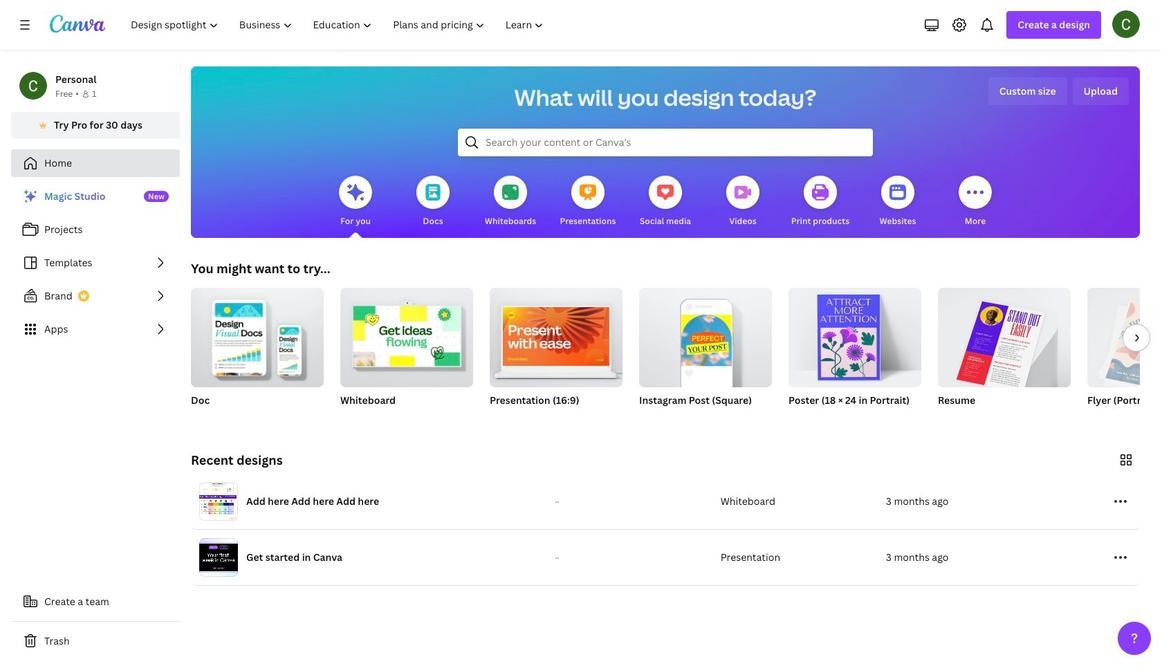 Task type: describe. For each thing, give the bounding box(es) containing it.
christina overa image
[[1112, 10, 1140, 38]]

Search search field
[[486, 129, 845, 156]]

top level navigation element
[[122, 11, 556, 39]]



Task type: locate. For each thing, give the bounding box(es) containing it.
group
[[191, 282, 324, 425], [191, 282, 324, 387], [340, 282, 473, 425], [340, 282, 473, 387], [490, 282, 623, 425], [490, 282, 623, 387], [639, 282, 772, 425], [639, 282, 772, 387], [789, 282, 921, 425], [789, 282, 921, 387], [938, 282, 1071, 425], [938, 282, 1071, 393], [1087, 288, 1162, 425], [1087, 288, 1162, 387]]

None search field
[[458, 129, 873, 156]]

list
[[11, 183, 180, 343]]



Task type: vqa. For each thing, say whether or not it's contained in the screenshot.
search box
yes



